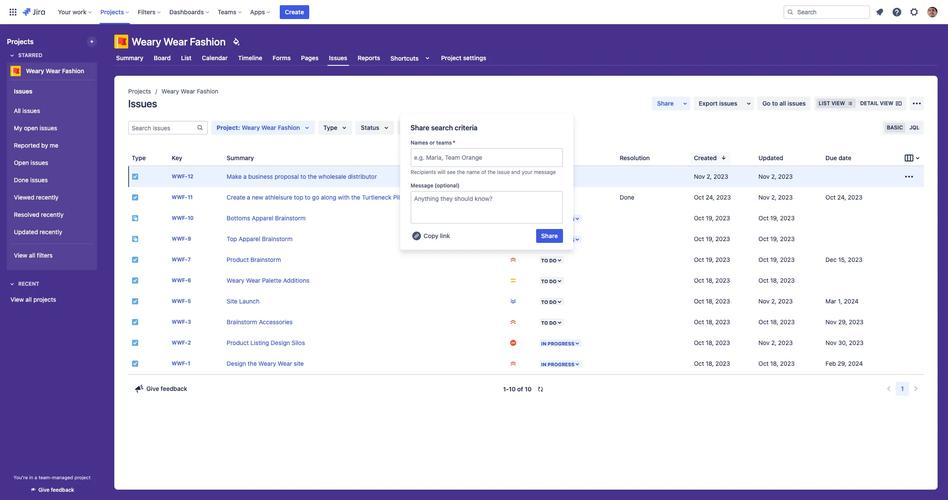 Task type: describe. For each thing, give the bounding box(es) containing it.
forms link
[[271, 50, 293, 66]]

task image for weary
[[132, 277, 139, 284]]

view for view all projects
[[10, 296, 24, 303]]

product for product listing design silos
[[227, 339, 249, 347]]

type inside button
[[132, 154, 146, 161]]

wwf- for site launch
[[172, 298, 188, 305]]

make a business proposal to the wholesale distributor
[[227, 173, 377, 180]]

weary down starred
[[26, 67, 44, 75]]

wwf-11 link
[[172, 194, 193, 201]]

wear right :
[[262, 124, 277, 131]]

drag column image for updated
[[756, 153, 766, 163]]

notifications image
[[875, 7, 886, 17]]

resolution button
[[617, 152, 664, 164]]

by
[[41, 142, 48, 149]]

drag column image for summary
[[223, 153, 234, 163]]

2 vertical spatial to
[[305, 194, 311, 201]]

0 horizontal spatial weary wear fashion link
[[7, 62, 94, 80]]

filters
[[37, 252, 53, 259]]

1 24, from the left
[[706, 194, 715, 201]]

your work
[[58, 8, 87, 15]]

3
[[188, 319, 191, 326]]

wwf-12 link
[[172, 174, 194, 180]]

1 horizontal spatial issues
[[128, 98, 157, 110]]

primary element
[[5, 0, 784, 24]]

wwf-10
[[172, 215, 194, 222]]

site launch link
[[227, 298, 260, 305]]

share inside button
[[542, 232, 558, 240]]

share button
[[537, 229, 564, 243]]

proposal
[[275, 173, 299, 180]]

you're
[[13, 475, 28, 481]]

row containing product brainstorm
[[128, 250, 925, 270]]

weary right :
[[242, 124, 260, 131]]

date
[[839, 154, 852, 161]]

apparel for bottoms
[[252, 215, 274, 222]]

design the weary wear site
[[227, 360, 304, 368]]

viewed recently
[[14, 194, 59, 201]]

wear left site
[[278, 360, 292, 368]]

10 for wwf-
[[188, 215, 194, 222]]

view all filters link
[[10, 247, 94, 264]]

feb
[[826, 360, 837, 368]]

1 vertical spatial to
[[301, 173, 306, 180]]

1-
[[503, 386, 509, 393]]

0 horizontal spatial give feedback button
[[25, 483, 79, 498]]

0 horizontal spatial design
[[227, 360, 246, 368]]

0 vertical spatial all
[[780, 100, 787, 107]]

1 vertical spatial weary wear fashion
[[26, 67, 84, 75]]

nov 2, 2023 for nov 2, 2023
[[695, 173, 729, 180]]

projects for projects link in the left top of the page
[[128, 88, 151, 95]]

2024 for feb 29, 2024
[[849, 360, 864, 368]]

drag column image for resolution
[[617, 153, 627, 163]]

wwf- for product listing design silos
[[172, 340, 188, 347]]

sweater
[[411, 194, 434, 201]]

dec
[[826, 256, 837, 264]]

list for list
[[181, 54, 192, 62]]

issues for done issues
[[30, 176, 48, 184]]

export
[[699, 100, 718, 107]]

viewed
[[14, 194, 34, 201]]

2 horizontal spatial issues
[[329, 54, 348, 61]]

all for filters
[[29, 252, 35, 259]]

wwf-6
[[172, 278, 191, 284]]

set background color image
[[231, 36, 242, 47]]

go
[[312, 194, 320, 201]]

mar
[[826, 298, 837, 305]]

all
[[14, 107, 21, 114]]

medium high image
[[510, 340, 517, 347]]

summary link
[[114, 50, 145, 66]]

recent
[[18, 281, 39, 287]]

type inside dropdown button
[[324, 124, 338, 131]]

row containing product listing design silos
[[128, 333, 925, 354]]

product listing design silos
[[227, 339, 305, 347]]

row containing design the weary wear site
[[128, 354, 925, 375]]

all issues
[[14, 107, 40, 114]]

1 inside 1 button
[[902, 385, 905, 393]]

type button
[[128, 152, 160, 164]]

create project image
[[88, 38, 95, 45]]

nov 29, 2023
[[826, 319, 864, 326]]

1 vertical spatial give
[[38, 487, 50, 494]]

names or teams *
[[411, 140, 456, 146]]

2, for nov 30, 2023
[[772, 339, 777, 347]]

row containing top apparel brainstorm
[[128, 229, 925, 250]]

reported by me link
[[10, 137, 94, 154]]

key
[[172, 154, 182, 161]]

and
[[512, 169, 521, 176]]

banner containing your work
[[0, 0, 949, 24]]

wwf- for create a new athleisure top to go along with the turtleneck pillow sweater
[[172, 194, 188, 201]]

status
[[361, 124, 380, 131]]

criteria
[[455, 124, 478, 132]]

view for list view
[[832, 100, 846, 107]]

wwf- for design the weary wear site
[[172, 361, 188, 367]]

done for done
[[620, 194, 635, 201]]

task image for site
[[132, 298, 139, 305]]

open
[[24, 124, 38, 132]]

wwf-1
[[172, 361, 190, 367]]

open issues link
[[10, 154, 94, 172]]

open issues
[[14, 159, 48, 166]]

row containing create a new athleisure top to go along with the turtleneck pillow sweater
[[128, 187, 925, 208]]

top apparel brainstorm link
[[227, 235, 293, 243]]

brainstorm down bottoms apparel brainstorm 'link'
[[262, 235, 293, 243]]

issues inside the go to all issues link
[[788, 100, 806, 107]]

with
[[338, 194, 350, 201]]

message (optional)
[[411, 182, 460, 189]]

10 for 1-
[[509, 386, 516, 393]]

task image for make
[[132, 173, 139, 180]]

1 vertical spatial share
[[411, 124, 430, 132]]

1 oct 24, 2023 from the left
[[695, 194, 732, 201]]

site
[[227, 298, 238, 305]]

mar 1, 2024
[[826, 298, 859, 305]]

pages
[[301, 54, 319, 62]]

wwf-3 link
[[172, 319, 191, 326]]

recently for viewed recently
[[36, 194, 59, 201]]

2 24, from the left
[[838, 194, 847, 201]]

0 horizontal spatial of
[[482, 169, 487, 176]]

board icon image
[[905, 153, 915, 163]]

wear left palette
[[246, 277, 261, 284]]

0 vertical spatial to
[[773, 100, 779, 107]]

recipients
[[411, 169, 436, 176]]

product for product brainstorm
[[227, 256, 249, 264]]

summary inside 'link'
[[116, 54, 143, 62]]

due date button
[[823, 152, 866, 164]]

open share dialog image
[[680, 98, 691, 109]]

view all projects link
[[7, 292, 97, 308]]

2 vertical spatial weary wear fashion
[[162, 88, 219, 95]]

wwf-1 link
[[172, 361, 190, 367]]

weary up 'site'
[[227, 277, 245, 284]]

highest image
[[510, 257, 517, 264]]

30,
[[839, 339, 848, 347]]

site
[[294, 360, 304, 368]]

help image
[[893, 7, 903, 17]]

settings image
[[910, 7, 920, 17]]

view for detail view
[[881, 100, 894, 107]]

drag column image for type
[[128, 153, 139, 163]]

2, for mar 1, 2024
[[772, 298, 777, 305]]

list link
[[180, 50, 193, 66]]

brainstorm down top
[[275, 215, 306, 222]]

silos
[[292, 339, 305, 347]]

1 vertical spatial projects
[[7, 38, 34, 46]]

issue
[[498, 169, 510, 176]]

:
[[238, 124, 240, 131]]

wwf- for weary wear palette additions
[[172, 278, 188, 284]]

link
[[440, 232, 450, 240]]

issues element
[[128, 150, 925, 375]]

2 oct 24, 2023 from the left
[[826, 194, 863, 201]]

create for create
[[285, 8, 304, 15]]

nov 2, 2023 for nov 30, 2023
[[759, 339, 793, 347]]

the left issue
[[488, 169, 496, 176]]

nov 30, 2023
[[826, 339, 864, 347]]

project for project settings
[[442, 54, 462, 62]]

search image
[[788, 8, 795, 15]]

board link
[[152, 50, 173, 66]]

a for make
[[244, 173, 247, 180]]

issue operations menu image
[[905, 172, 915, 182]]

accessories
[[259, 319, 293, 326]]

task image for create
[[132, 194, 139, 201]]

teams button
[[215, 5, 245, 19]]

wholesale
[[319, 173, 347, 180]]

1 vertical spatial give feedback
[[38, 487, 74, 494]]

row containing site launch
[[128, 291, 925, 312]]

Message (optional) text field
[[411, 191, 564, 224]]

29, for feb
[[838, 360, 847, 368]]

copy
[[424, 232, 439, 240]]

projects link
[[128, 86, 151, 97]]

remove from starred image
[[94, 66, 105, 76]]

0 vertical spatial weary wear fashion
[[132, 36, 226, 48]]

wwf-7
[[172, 257, 191, 263]]

timeline
[[238, 54, 263, 62]]

names
[[411, 140, 429, 146]]

0 horizontal spatial a
[[35, 475, 37, 481]]

a for create
[[247, 194, 250, 201]]

the right with
[[352, 194, 361, 201]]

go
[[763, 100, 771, 107]]

collapse starred projects image
[[7, 50, 17, 61]]

palette
[[262, 277, 282, 284]]

dashboards button
[[167, 5, 213, 19]]

your
[[58, 8, 71, 15]]

your profile and settings image
[[928, 7, 938, 17]]

summary inside button
[[227, 154, 254, 161]]

1 horizontal spatial give feedback button
[[129, 382, 193, 396]]

weary right projects link in the left top of the page
[[162, 88, 179, 95]]

bottoms
[[227, 215, 250, 222]]

drag column image for due date
[[823, 153, 833, 163]]

resolved recently link
[[10, 206, 94, 224]]

export issues button
[[694, 97, 754, 111]]



Task type: locate. For each thing, give the bounding box(es) containing it.
wear down 'list' "link"
[[181, 88, 195, 95]]

give feedback button
[[129, 382, 193, 396], [25, 483, 79, 498]]

a left new
[[247, 194, 250, 201]]

board
[[154, 54, 171, 62]]

0 vertical spatial sub task image
[[132, 215, 139, 222]]

recently for resolved recently
[[41, 211, 64, 218]]

Search field
[[784, 5, 871, 19]]

0 vertical spatial weary wear fashion link
[[7, 62, 94, 80]]

issues right the go
[[788, 100, 806, 107]]

done inside the issues "element"
[[620, 194, 635, 201]]

create inside the issues "element"
[[227, 194, 246, 201]]

brainstorm up the weary wear palette additions at the left bottom
[[251, 256, 281, 264]]

list right board
[[181, 54, 192, 62]]

drag column image inside summary button
[[223, 153, 234, 163]]

view down collapse recent projects icon
[[10, 296, 24, 303]]

0 horizontal spatial 1
[[188, 361, 190, 367]]

recently inside the viewed recently link
[[36, 194, 59, 201]]

recipients will see the name of the issue and your message
[[411, 169, 556, 176]]

team
[[445, 154, 460, 161]]

weary down the product listing design silos
[[259, 360, 276, 368]]

give feedback down wwf-1 link
[[147, 385, 187, 393]]

a right make
[[244, 173, 247, 180]]

drag column image inside key button
[[168, 153, 179, 163]]

0 horizontal spatial issues
[[14, 87, 32, 95]]

1 horizontal spatial project
[[442, 54, 462, 62]]

1 vertical spatial view
[[10, 296, 24, 303]]

create right apps dropdown button
[[285, 8, 304, 15]]

search
[[431, 124, 453, 132]]

product brainstorm link
[[227, 256, 281, 264]]

top apparel brainstorm
[[227, 235, 293, 243]]

1 vertical spatial product
[[227, 339, 249, 347]]

oct 24, 2023 down due date button on the right
[[826, 194, 863, 201]]

reports
[[358, 54, 380, 62]]

wwf- up wwf-9
[[172, 215, 188, 222]]

2 horizontal spatial a
[[247, 194, 250, 201]]

issues up viewed recently
[[30, 176, 48, 184]]

4 drag column image from the left
[[823, 153, 833, 163]]

1 vertical spatial design
[[227, 360, 246, 368]]

wwf- for top apparel brainstorm
[[172, 236, 188, 242]]

appswitcher icon image
[[8, 7, 18, 17]]

to
[[773, 100, 779, 107], [301, 173, 306, 180], [305, 194, 311, 201]]

0 vertical spatial done
[[14, 176, 29, 184]]

viewed recently link
[[10, 189, 94, 206]]

updated button
[[756, 152, 798, 164]]

3 task image from the top
[[132, 319, 139, 326]]

0 vertical spatial give
[[147, 385, 159, 393]]

drag column image up make
[[223, 153, 234, 163]]

weary wear fashion
[[132, 36, 226, 48], [26, 67, 84, 75], [162, 88, 219, 95]]

highest image
[[510, 319, 517, 326], [510, 361, 517, 368]]

create a new athleisure top to go along with the turtleneck pillow sweater link
[[227, 194, 434, 201]]

apparel up "top apparel brainstorm"
[[252, 215, 274, 222]]

teams
[[437, 140, 452, 146]]

0 vertical spatial feedback
[[161, 385, 187, 393]]

the
[[457, 169, 465, 176], [488, 169, 496, 176], [308, 173, 317, 180], [352, 194, 361, 201], [248, 360, 257, 368]]

summary up make
[[227, 154, 254, 161]]

29, right feb
[[838, 360, 847, 368]]

project : weary wear fashion
[[217, 124, 300, 131]]

1 vertical spatial feedback
[[51, 487, 74, 494]]

the left wholesale
[[308, 173, 317, 180]]

apparel for top
[[239, 235, 260, 243]]

7
[[188, 257, 191, 263]]

1 vertical spatial highest image
[[510, 361, 517, 368]]

updated for updated
[[759, 154, 784, 161]]

Search issues text field
[[129, 122, 197, 134]]

project for project : weary wear fashion
[[217, 124, 238, 131]]

to right the go
[[773, 100, 779, 107]]

0 vertical spatial share
[[658, 100, 674, 107]]

design down product listing design silos link
[[227, 360, 246, 368]]

my
[[14, 124, 22, 132]]

0 vertical spatial apparel
[[252, 215, 274, 222]]

1 horizontal spatial share
[[542, 232, 558, 240]]

3 wwf- from the top
[[172, 215, 188, 222]]

feedback down the managed at bottom
[[51, 487, 74, 494]]

basic
[[888, 124, 904, 131]]

1 vertical spatial 1
[[902, 385, 905, 393]]

2 task image from the top
[[132, 277, 139, 284]]

your work button
[[55, 5, 95, 19]]

projects for projects dropdown button
[[100, 8, 124, 15]]

projects right work
[[100, 8, 124, 15]]

oct
[[695, 194, 705, 201], [826, 194, 836, 201], [695, 215, 705, 222], [759, 215, 769, 222], [695, 235, 705, 243], [759, 235, 769, 243], [695, 256, 705, 264], [759, 256, 769, 264], [695, 277, 705, 284], [759, 277, 769, 284], [695, 298, 705, 305], [695, 319, 705, 326], [759, 319, 769, 326], [695, 339, 705, 347], [695, 360, 705, 368], [759, 360, 769, 368]]

1 vertical spatial 2024
[[849, 360, 864, 368]]

updated recently link
[[10, 224, 94, 241]]

bottoms apparel brainstorm link
[[227, 215, 306, 222]]

row containing bottoms apparel brainstorm
[[128, 208, 925, 229]]

issues for all issues
[[22, 107, 40, 114]]

drag column image
[[128, 153, 139, 163], [168, 153, 179, 163], [223, 153, 234, 163], [823, 153, 833, 163]]

view all filters
[[14, 252, 53, 259]]

0 horizontal spatial 24,
[[706, 194, 715, 201]]

0 vertical spatial 1
[[188, 361, 190, 367]]

create down make
[[227, 194, 246, 201]]

recently down the viewed recently link
[[41, 211, 64, 218]]

to left go
[[305, 194, 311, 201]]

view left filters at the bottom left of page
[[14, 252, 27, 259]]

weary wear fashion link down 'list' "link"
[[162, 86, 219, 97]]

jql
[[910, 124, 920, 131]]

drag column image inside the resolution button
[[617, 153, 627, 163]]

task image for product
[[132, 257, 139, 264]]

done issues link
[[10, 172, 94, 189]]

2 highest image from the top
[[510, 361, 517, 368]]

recently down done issues link
[[36, 194, 59, 201]]

2024 down the nov 30, 2023
[[849, 360, 864, 368]]

1 vertical spatial type
[[132, 154, 146, 161]]

1 product from the top
[[227, 256, 249, 264]]

row containing brainstorm accessories
[[128, 312, 925, 333]]

type left key
[[132, 154, 146, 161]]

0 vertical spatial 2024
[[845, 298, 859, 305]]

2
[[188, 340, 191, 347]]

weary wear palette additions
[[227, 277, 310, 284]]

1 group from the top
[[10, 80, 94, 270]]

drag column image inside type button
[[128, 153, 139, 163]]

0 horizontal spatial 10
[[188, 215, 194, 222]]

issues inside open issues link
[[31, 159, 48, 166]]

2 vertical spatial share
[[542, 232, 558, 240]]

reported by me
[[14, 142, 58, 149]]

row containing make a business proposal to the wholesale distributor
[[128, 166, 925, 187]]

2024 for mar 1, 2024
[[845, 298, 859, 305]]

done down open
[[14, 176, 29, 184]]

highest image down medium high icon
[[510, 361, 517, 368]]

2024 right the '1,' at the right
[[845, 298, 859, 305]]

collapse recent projects image
[[7, 279, 17, 290]]

1 vertical spatial project
[[217, 124, 238, 131]]

1 horizontal spatial create
[[285, 8, 304, 15]]

0 vertical spatial give feedback button
[[129, 382, 193, 396]]

e.g. maria, team orange
[[414, 154, 483, 161]]

highest image up medium high icon
[[510, 319, 517, 326]]

wwf-11
[[172, 194, 193, 201]]

of right 1-
[[518, 386, 524, 393]]

wwf- for product brainstorm
[[172, 257, 188, 263]]

oct 18, 2023
[[695, 277, 731, 284], [759, 277, 795, 284], [695, 298, 731, 305], [695, 319, 731, 326], [759, 319, 795, 326], [695, 339, 731, 347], [695, 360, 731, 368], [759, 360, 795, 368]]

0 horizontal spatial feedback
[[51, 487, 74, 494]]

1 vertical spatial summary
[[227, 154, 254, 161]]

0 horizontal spatial drag column image
[[617, 153, 627, 163]]

9 wwf- from the top
[[172, 340, 188, 347]]

sub task image for bottoms
[[132, 215, 139, 222]]

product left listing
[[227, 339, 249, 347]]

projects inside dropdown button
[[100, 8, 124, 15]]

all right the go
[[780, 100, 787, 107]]

weary wear fashion down starred
[[26, 67, 84, 75]]

issues right all
[[22, 107, 40, 114]]

2 drag column image from the left
[[691, 153, 701, 163]]

0 horizontal spatial projects
[[7, 38, 34, 46]]

all down the recent
[[26, 296, 32, 303]]

0 vertical spatial create
[[285, 8, 304, 15]]

task image for product
[[132, 340, 139, 347]]

2 horizontal spatial 10
[[525, 386, 532, 393]]

refresh image
[[537, 386, 544, 393]]

task image for brainstorm
[[132, 319, 139, 326]]

29, up 30,
[[839, 319, 848, 326]]

1 horizontal spatial updated
[[759, 154, 784, 161]]

2 product from the top
[[227, 339, 249, 347]]

work
[[73, 8, 87, 15]]

forms
[[273, 54, 291, 62]]

0 vertical spatial project
[[442, 54, 462, 62]]

2 vertical spatial recently
[[40, 228, 62, 236]]

6 wwf- from the top
[[172, 278, 188, 284]]

4 task image from the top
[[132, 340, 139, 347]]

row
[[128, 166, 925, 187], [128, 187, 925, 208], [128, 208, 925, 229], [128, 229, 925, 250], [128, 250, 925, 270], [128, 270, 925, 291], [128, 291, 925, 312], [128, 312, 925, 333], [128, 333, 925, 354], [128, 354, 925, 375]]

0 horizontal spatial updated
[[14, 228, 38, 236]]

1 drag column image from the left
[[617, 153, 627, 163]]

done for done issues
[[14, 176, 29, 184]]

apps
[[250, 8, 265, 15]]

7 wwf- from the top
[[172, 298, 188, 305]]

give feedback down you're in a team-managed project
[[38, 487, 74, 494]]

share button
[[653, 97, 691, 111]]

issues inside done issues link
[[30, 176, 48, 184]]

wwf- up wwf-1 link
[[172, 340, 188, 347]]

2 wwf- from the top
[[172, 194, 188, 201]]

updated inside 'group'
[[14, 228, 38, 236]]

3 row from the top
[[128, 208, 925, 229]]

weary wear fashion link down starred
[[7, 62, 94, 80]]

0 vertical spatial product
[[227, 256, 249, 264]]

wwf- down wwf-2
[[172, 361, 188, 367]]

a right in
[[35, 475, 37, 481]]

1 task image from the top
[[132, 257, 139, 264]]

the right see
[[457, 169, 465, 176]]

8 row from the top
[[128, 312, 925, 333]]

create
[[285, 8, 304, 15], [227, 194, 246, 201]]

nov 2, 2023 for mar 1, 2024
[[759, 298, 793, 305]]

0 vertical spatial projects
[[100, 8, 124, 15]]

recently inside updated recently link
[[40, 228, 62, 236]]

wwf- for brainstorm accessories
[[172, 319, 188, 326]]

1 horizontal spatial done
[[620, 194, 635, 201]]

issues right 'export' at top right
[[720, 100, 738, 107]]

wwf- down key button
[[172, 174, 188, 180]]

drag column image inside created button
[[691, 153, 701, 163]]

1 vertical spatial apparel
[[239, 235, 260, 243]]

due date
[[826, 154, 852, 161]]

9 row from the top
[[128, 333, 925, 354]]

tab list
[[109, 50, 944, 66]]

3 task image from the top
[[132, 298, 139, 305]]

1 horizontal spatial projects
[[100, 8, 124, 15]]

design left silos in the left of the page
[[271, 339, 290, 347]]

drag column image
[[617, 153, 627, 163], [691, 153, 701, 163], [756, 153, 766, 163]]

1 vertical spatial updated
[[14, 228, 38, 236]]

wwf- up wwf-7
[[172, 236, 188, 242]]

list for list view
[[819, 100, 831, 107]]

11
[[188, 194, 193, 201]]

drag column image for key
[[168, 153, 179, 163]]

type left status
[[324, 124, 338, 131]]

10 row from the top
[[128, 354, 925, 375]]

summary
[[116, 54, 143, 62], [227, 154, 254, 161]]

4 row from the top
[[128, 229, 925, 250]]

4 task image from the top
[[132, 361, 139, 368]]

project settings
[[442, 54, 487, 62]]

view
[[14, 252, 27, 259], [10, 296, 24, 303]]

feedback down wwf-1 link
[[161, 385, 187, 393]]

1 vertical spatial sub task image
[[132, 236, 139, 243]]

banner
[[0, 0, 949, 24]]

1 horizontal spatial of
[[518, 386, 524, 393]]

1 vertical spatial create
[[227, 194, 246, 201]]

1 horizontal spatial give
[[147, 385, 159, 393]]

0 vertical spatial view
[[14, 252, 27, 259]]

issues for export issues
[[720, 100, 738, 107]]

drag column image down search issues text field
[[128, 153, 139, 163]]

brainstorm down the site launch link
[[227, 319, 257, 326]]

10 wwf- from the top
[[172, 361, 188, 367]]

lowest image
[[510, 298, 517, 305]]

wwf- down wwf-7 link in the bottom of the page
[[172, 278, 188, 284]]

created
[[695, 154, 717, 161]]

2024
[[845, 298, 859, 305], [849, 360, 864, 368]]

issues inside export issues button
[[720, 100, 738, 107]]

1 drag column image from the left
[[128, 153, 139, 163]]

issues down all issues link
[[40, 124, 57, 132]]

design the weary wear site link
[[227, 360, 304, 368]]

2 horizontal spatial projects
[[128, 88, 151, 95]]

open export issues dropdown image
[[744, 98, 754, 109]]

drag column image up wwf-12 link
[[168, 153, 179, 163]]

15,
[[839, 256, 847, 264]]

2023
[[714, 173, 729, 180], [779, 173, 793, 180], [717, 194, 732, 201], [779, 194, 793, 201], [849, 194, 863, 201], [716, 215, 731, 222], [781, 215, 795, 222], [716, 235, 731, 243], [781, 235, 795, 243], [716, 256, 731, 264], [781, 256, 795, 264], [849, 256, 863, 264], [716, 277, 731, 284], [781, 277, 795, 284], [716, 298, 731, 305], [779, 298, 793, 305], [716, 319, 731, 326], [781, 319, 795, 326], [850, 319, 864, 326], [716, 339, 731, 347], [779, 339, 793, 347], [850, 339, 864, 347], [716, 360, 731, 368], [781, 360, 795, 368]]

wwf-9 link
[[172, 236, 191, 242]]

filters
[[138, 8, 156, 15]]

0 horizontal spatial project
[[217, 124, 238, 131]]

1 vertical spatial weary wear fashion link
[[162, 86, 219, 97]]

done
[[14, 176, 29, 184], [620, 194, 635, 201]]

1 horizontal spatial a
[[244, 173, 247, 180]]

1 vertical spatial give feedback button
[[25, 483, 79, 498]]

0 vertical spatial design
[[271, 339, 290, 347]]

product down top
[[227, 256, 249, 264]]

5 row from the top
[[128, 250, 925, 270]]

wwf- for make a business proposal to the wholesale distributor
[[172, 174, 188, 180]]

1 horizontal spatial weary wear fashion link
[[162, 86, 219, 97]]

2 vertical spatial issues
[[128, 98, 157, 110]]

5 wwf- from the top
[[172, 257, 188, 263]]

all
[[780, 100, 787, 107], [29, 252, 35, 259], [26, 296, 32, 303]]

10
[[188, 215, 194, 222], [509, 386, 516, 393], [525, 386, 532, 393]]

group
[[10, 80, 94, 270], [10, 100, 94, 244]]

weary up board
[[132, 36, 161, 48]]

1 vertical spatial 29,
[[838, 360, 847, 368]]

2, for nov 2, 2023
[[707, 173, 713, 180]]

0 horizontal spatial done
[[14, 176, 29, 184]]

1 wwf- from the top
[[172, 174, 188, 180]]

import and bulk change issues image
[[912, 98, 923, 109]]

row containing weary wear palette additions
[[128, 270, 925, 291]]

1 horizontal spatial feedback
[[161, 385, 187, 393]]

24, down due date button on the right
[[838, 194, 847, 201]]

1 highest image from the top
[[510, 319, 517, 326]]

wear up 'list' "link"
[[164, 36, 188, 48]]

1 horizontal spatial list
[[819, 100, 831, 107]]

message
[[411, 182, 434, 189]]

1 sub task image from the top
[[132, 215, 139, 222]]

calendar
[[202, 54, 228, 62]]

1 view from the left
[[832, 100, 846, 107]]

view right detail on the top right
[[881, 100, 894, 107]]

highest image for brainstorm accessories
[[510, 319, 517, 326]]

oct 24, 2023 down created button
[[695, 194, 732, 201]]

group containing issues
[[10, 80, 94, 270]]

8 wwf- from the top
[[172, 319, 188, 326]]

7 row from the top
[[128, 291, 925, 312]]

1 row from the top
[[128, 166, 925, 187]]

issues down reported by me
[[31, 159, 48, 166]]

0 vertical spatial 29,
[[839, 319, 848, 326]]

issues for open issues
[[31, 159, 48, 166]]

1 horizontal spatial give feedback
[[147, 385, 187, 393]]

issues
[[720, 100, 738, 107], [788, 100, 806, 107], [22, 107, 40, 114], [40, 124, 57, 132], [31, 159, 48, 166], [30, 176, 48, 184]]

wear
[[164, 36, 188, 48], [46, 67, 61, 75], [181, 88, 195, 95], [262, 124, 277, 131], [246, 277, 261, 284], [278, 360, 292, 368]]

issues down projects link in the left top of the page
[[128, 98, 157, 110]]

6 row from the top
[[128, 270, 925, 291]]

1 horizontal spatial type
[[324, 124, 338, 131]]

recently for updated recently
[[40, 228, 62, 236]]

projects up collapse starred projects 'image'
[[7, 38, 34, 46]]

share search criteria
[[411, 124, 478, 132]]

jira image
[[23, 7, 45, 17], [23, 7, 45, 17]]

0 vertical spatial issues
[[329, 54, 348, 61]]

pages link
[[300, 50, 321, 66]]

issues inside my open issues link
[[40, 124, 57, 132]]

along
[[321, 194, 337, 201]]

apparel right top
[[239, 235, 260, 243]]

0 vertical spatial give feedback
[[147, 385, 187, 393]]

done down resolution at the top right
[[620, 194, 635, 201]]

e.g.
[[414, 154, 425, 161]]

projects down summary 'link'
[[128, 88, 151, 95]]

1 vertical spatial all
[[29, 252, 35, 259]]

share inside dropdown button
[[658, 100, 674, 107]]

task image
[[132, 257, 139, 264], [132, 277, 139, 284], [132, 298, 139, 305], [132, 361, 139, 368]]

1 horizontal spatial summary
[[227, 154, 254, 161]]

orange
[[462, 154, 483, 161]]

listing
[[251, 339, 269, 347]]

29, for nov
[[839, 319, 848, 326]]

wwf- up wwf-3
[[172, 298, 188, 305]]

feedback
[[161, 385, 187, 393], [51, 487, 74, 494]]

wwf- down wwf-12 link
[[172, 194, 188, 201]]

the down listing
[[248, 360, 257, 368]]

or
[[430, 140, 435, 146]]

updated for updated recently
[[14, 228, 38, 236]]

4 wwf- from the top
[[172, 236, 188, 242]]

0 vertical spatial updated
[[759, 154, 784, 161]]

24, down created button
[[706, 194, 715, 201]]

1-10 of 10
[[503, 386, 532, 393]]

1 vertical spatial a
[[247, 194, 250, 201]]

low image
[[510, 173, 517, 180]]

wwf-7 link
[[172, 257, 191, 263]]

drag column image left date
[[823, 153, 833, 163]]

2 sub task image from the top
[[132, 236, 139, 243]]

wwf- for bottoms apparel brainstorm
[[172, 215, 188, 222]]

issues up all issues
[[14, 87, 32, 95]]

product brainstorm
[[227, 256, 281, 264]]

0 horizontal spatial summary
[[116, 54, 143, 62]]

all inside 'link'
[[26, 296, 32, 303]]

apparel
[[252, 215, 274, 222], [239, 235, 260, 243]]

*
[[453, 140, 456, 146]]

2 horizontal spatial share
[[658, 100, 674, 107]]

3 drag column image from the left
[[756, 153, 766, 163]]

project up summary button
[[217, 124, 238, 131]]

0 vertical spatial of
[[482, 169, 487, 176]]

0 horizontal spatial create
[[227, 194, 246, 201]]

3 drag column image from the left
[[223, 153, 234, 163]]

2 task image from the top
[[132, 194, 139, 201]]

weary wear fashion down 'list' "link"
[[162, 88, 219, 95]]

view left detail on the top right
[[832, 100, 846, 107]]

you're in a team-managed project
[[13, 475, 91, 481]]

tab list containing issues
[[109, 50, 944, 66]]

2 drag column image from the left
[[168, 153, 179, 163]]

give feedback button down you're in a team-managed project
[[25, 483, 79, 498]]

create inside button
[[285, 8, 304, 15]]

all left filters at the bottom left of page
[[29, 252, 35, 259]]

project left settings
[[442, 54, 462, 62]]

1 task image from the top
[[132, 173, 139, 180]]

sorted in descending order image
[[721, 154, 728, 161]]

drag column image for created
[[691, 153, 701, 163]]

name
[[467, 169, 480, 176]]

timeline link
[[237, 50, 264, 66]]

view for view all filters
[[14, 252, 27, 259]]

teams
[[218, 8, 237, 15]]

1 inside the issues "element"
[[188, 361, 190, 367]]

issues right 'pages'
[[329, 54, 348, 61]]

0 horizontal spatial view
[[832, 100, 846, 107]]

group containing all issues
[[10, 100, 94, 244]]

will
[[438, 169, 446, 176]]

new
[[252, 194, 264, 201]]

of right 'name'
[[482, 169, 487, 176]]

highest image for design the weary wear site
[[510, 361, 517, 368]]

24,
[[706, 194, 715, 201], [838, 194, 847, 201]]

chevron down icon image
[[913, 153, 924, 163]]

list inside "link"
[[181, 54, 192, 62]]

sub task image for top
[[132, 236, 139, 243]]

0 horizontal spatial share
[[411, 124, 430, 132]]

2 view from the left
[[881, 100, 894, 107]]

medium image
[[510, 277, 517, 284]]

2 group from the top
[[10, 100, 94, 244]]

2 vertical spatial all
[[26, 296, 32, 303]]

created button
[[691, 152, 731, 164]]

2 row from the top
[[128, 187, 925, 208]]

summary left board
[[116, 54, 143, 62]]

create for create a new athleisure top to go along with the turtleneck pillow sweater
[[227, 194, 246, 201]]

wear up all issues link
[[46, 67, 61, 75]]

view inside 'link'
[[10, 296, 24, 303]]

1 horizontal spatial design
[[271, 339, 290, 347]]

updated inside 'button'
[[759, 154, 784, 161]]

give feedback button down wwf-1 link
[[129, 382, 193, 396]]

apps button
[[248, 5, 274, 19]]

wwf- up wwf-2
[[172, 319, 188, 326]]

0 vertical spatial a
[[244, 173, 247, 180]]

1
[[188, 361, 190, 367], [902, 385, 905, 393]]

drag column image inside updated 'button'
[[756, 153, 766, 163]]

task image for design
[[132, 361, 139, 368]]

1 vertical spatial recently
[[41, 211, 64, 218]]

1 horizontal spatial drag column image
[[691, 153, 701, 163]]

5
[[188, 298, 191, 305]]

open
[[14, 159, 29, 166]]

all for projects
[[26, 296, 32, 303]]

task image
[[132, 173, 139, 180], [132, 194, 139, 201], [132, 319, 139, 326], [132, 340, 139, 347]]

recently down resolved recently link
[[40, 228, 62, 236]]

0 horizontal spatial oct 24, 2023
[[695, 194, 732, 201]]

1 vertical spatial issues
[[14, 87, 32, 95]]

weary wear fashion up 'list' "link"
[[132, 36, 226, 48]]

to right proposal at the left of page
[[301, 173, 306, 180]]

10 inside the issues "element"
[[188, 215, 194, 222]]

issues inside all issues link
[[22, 107, 40, 114]]

1 horizontal spatial 10
[[509, 386, 516, 393]]

1 vertical spatial done
[[620, 194, 635, 201]]

0 vertical spatial recently
[[36, 194, 59, 201]]

sub task image
[[132, 215, 139, 222], [132, 236, 139, 243]]

drag column image inside due date button
[[823, 153, 833, 163]]

recently inside resolved recently link
[[41, 211, 64, 218]]

filters button
[[135, 5, 164, 19]]



Task type: vqa. For each thing, say whether or not it's contained in the screenshot.
Issue type screen schemes link
no



